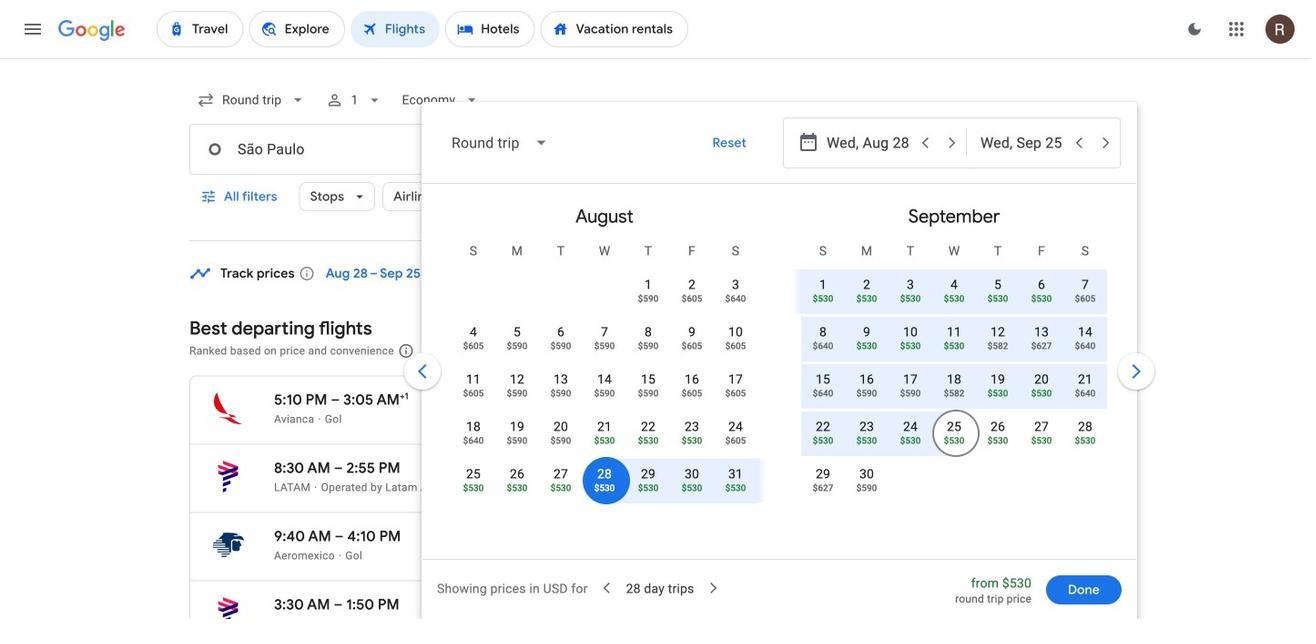 Task type: locate. For each thing, give the bounding box(es) containing it.
, 605 us dollars element
[[682, 294, 703, 303], [463, 342, 484, 351], [682, 342, 703, 351], [726, 342, 746, 351], [463, 389, 484, 398], [682, 389, 703, 398], [726, 389, 746, 398], [726, 436, 746, 445]]

, 530 us dollars element for tuesday, august 27, 2024 element
[[551, 484, 572, 493]]

, 590 us dollars element up thursday, august 15, 2024 element
[[638, 342, 659, 351]]

, 530 us dollars element left "friday, august 30, 2024" element
[[638, 484, 659, 493]]

, 605 us dollars element for 'sunday, august 4, 2024' element
[[463, 342, 484, 351]]

1 horizontal spatial , 640 us dollars element
[[726, 294, 746, 303]]

, 530 us dollars element for monday, august 26, 2024 element
[[507, 484, 528, 493]]

, 530 us dollars element up nonstop flight. element
[[682, 436, 703, 445]]

return text field for departure text field
[[981, 118, 1065, 168]]

wednesday, august 7, 2024 element
[[601, 323, 609, 342]]

Where from? text field
[[189, 124, 476, 175]]

row group
[[430, 191, 780, 552], [780, 191, 1130, 552]]

, 530 us dollars element
[[595, 436, 615, 445], [638, 436, 659, 445], [682, 436, 703, 445], [463, 484, 484, 493], [507, 484, 528, 493], [551, 484, 572, 493], [595, 484, 615, 493], [638, 484, 659, 493], [682, 484, 703, 493], [726, 484, 746, 493]]

friday, august 2, 2024 element
[[689, 276, 696, 294]]

, 605 us dollars element up "friday, august 23, 2024" element
[[682, 389, 703, 398]]

monday, august 5, 2024 element
[[514, 323, 521, 342]]

Return text field
[[981, 118, 1065, 168], [981, 125, 1065, 174]]

monday, august 19, 2024 element
[[510, 418, 525, 436]]

, 590 us dollars element up wednesday, august 21, 2024 "element"
[[595, 389, 615, 398]]

, 530 us dollars element right "friday, august 30, 2024" element
[[726, 484, 746, 493]]

carbon emissions estimate: 509 kilograms. average emissions. learn more about this emissions estimate image
[[869, 481, 882, 493]]

, 530 us dollars element up thursday, august 29, 2024 element
[[638, 436, 659, 445]]

2 row group from the left
[[780, 191, 1130, 552]]

, 530 us dollars element left wednesday, august 28, 2024, departure date. "element"
[[551, 484, 572, 493]]

, 605 us dollars element up saturday, august 31, 2024 element
[[726, 436, 746, 445]]

, 605 us dollars element up 'sunday, august 18, 2024' element
[[463, 389, 484, 398]]

, 530 us dollars element left monday, august 26, 2024 element
[[463, 484, 484, 493]]

2 return text field from the top
[[981, 125, 1065, 174]]

Departure time: 5:10 PM. text field
[[274, 391, 328, 410]]

leaves aeroporto internacional de são paulo-guarulhos at 9:40 am on wednesday, august 28 and arrives at aeropuerto internacional benito juárez at 4:10 pm on wednesday, august 28. element
[[274, 527, 401, 546]]

find the best price region
[[189, 250, 1122, 303]]

530 US dollars text field
[[1014, 391, 1049, 410]]

sunday, august 11, 2024 element
[[466, 371, 481, 389]]

, 530 us dollars element up total duration 9 hr 25 min. element
[[595, 436, 615, 445]]

, 530 us dollars element right sunday, august 25, 2024 element
[[507, 484, 528, 493]]

, 605 us dollars element up sunday, august 11, 2024 element
[[463, 342, 484, 351]]

monday, august 26, 2024 element
[[510, 466, 525, 484]]

, 530 us dollars element for wednesday, august 28, 2024, departure date. "element"
[[595, 484, 615, 493]]

wednesday, august 21, 2024 element
[[598, 418, 612, 436]]

1 vertical spatial , 640 us dollars element
[[463, 436, 484, 445]]

nonstop flight. element
[[664, 460, 720, 481]]

, 590 us dollars element up wednesday, august 14, 2024 element
[[595, 342, 615, 351]]

, 590 us dollars element
[[638, 294, 659, 303], [507, 342, 528, 351], [551, 342, 572, 351], [595, 342, 615, 351], [638, 342, 659, 351], [507, 389, 528, 398], [551, 389, 572, 398], [595, 389, 615, 398], [638, 389, 659, 398], [507, 436, 528, 445], [551, 436, 572, 445]]

Departure time: 9:40 AM. text field
[[274, 527, 331, 546]]

, 605 us dollars element up friday, august 16, 2024 element
[[682, 342, 703, 351]]

leaves aeroporto internacional de são paulo-guarulhos at 5:10 pm on wednesday, august 28 and arrives at aeropuerto internacional benito juárez at 3:05 am on thursday, august 29. element
[[274, 391, 409, 410]]

, 530 us dollars element for wednesday, august 21, 2024 "element"
[[595, 436, 615, 445]]

, 640 us dollars element up sunday, august 25, 2024 element
[[463, 436, 484, 445]]

grid
[[430, 191, 1130, 570]]

, 640 us dollars element up saturday, august 10, 2024 element
[[726, 294, 746, 303]]

 image
[[339, 550, 342, 563]]

, 605 us dollars element up "saturday, august 17, 2024" element
[[726, 342, 746, 351]]

Departure time: 8:30 AM. text field
[[274, 459, 331, 478]]

, 590 us dollars element up monday, august 26, 2024 element
[[507, 436, 528, 445]]

row
[[627, 261, 758, 320], [802, 261, 1108, 315], [452, 315, 758, 367], [802, 315, 1108, 363], [452, 363, 758, 415], [802, 363, 1108, 410], [452, 410, 758, 462], [802, 410, 1108, 457], [452, 457, 758, 509], [802, 457, 889, 505]]

, 590 us dollars element for the wednesday, august 7, 2024 element
[[595, 342, 615, 351]]

, 590 us dollars element for wednesday, august 14, 2024 element
[[595, 389, 615, 398]]

Arrival time: 1:50 PM. text field
[[346, 596, 400, 614]]

0 horizontal spatial , 640 us dollars element
[[463, 436, 484, 445]]

, 605 us dollars element for saturday, august 24, 2024 'element'
[[726, 436, 746, 445]]

leaves aeroporto internacional de são paulo-guarulhos at 3:30 am on wednesday, august 28 and arrives at aeropuerto internacional benito juárez at 1:50 pm on wednesday, august 28. element
[[274, 596, 400, 614]]

return text field for departure text box
[[981, 125, 1065, 174]]

sunday, august 18, 2024 element
[[466, 418, 481, 436]]

carbon emissions estimate: 516 kilograms. average emissions. learn more about this emissions estimate image
[[869, 412, 882, 425]]

saturday, august 10, 2024 element
[[729, 323, 743, 342]]

, 605 us dollars element up friday, august 9, 2024 element
[[682, 294, 703, 303]]

Departure text field
[[827, 125, 911, 174]]

learn more about ranking image
[[398, 343, 414, 359]]

, 530 us dollars element down nonstop flight. element
[[682, 484, 703, 493]]

1 return text field from the top
[[981, 118, 1065, 168]]

, 605 us dollars element up saturday, august 24, 2024 'element'
[[726, 389, 746, 398]]

, 590 us dollars element up tuesday, august 27, 2024 element
[[551, 436, 572, 445]]

, 590 us dollars element up the tuesday, august 20, 2024 element in the left of the page
[[551, 389, 572, 398]]

swap origin and destination. image
[[468, 138, 490, 160]]

, 590 us dollars element up monday, august 19, 2024 'element' at left
[[507, 389, 528, 398]]

, 605 us dollars element for saturday, august 10, 2024 element
[[726, 342, 746, 351]]

total duration 12 hr 55 min. element
[[545, 391, 664, 412]]

, 590 us dollars element up thursday, august 22, 2024 element
[[638, 389, 659, 398]]

, 605 us dollars element for "saturday, august 17, 2024" element
[[726, 389, 746, 398]]

, 590 us dollars element for thursday, august 8, 2024 element
[[638, 342, 659, 351]]

None search field
[[189, 78, 1159, 620]]

, 590 us dollars element up tuesday, august 13, 2024 element
[[551, 342, 572, 351]]

, 640 us dollars element
[[726, 294, 746, 303], [463, 436, 484, 445]]

main content
[[189, 250, 1122, 620]]

, 590 us dollars element up thursday, august 8, 2024 element
[[638, 294, 659, 303]]

wednesday, august 28, 2024, departure date. element
[[598, 466, 612, 484]]

, 590 us dollars element up monday, august 12, 2024 element
[[507, 342, 528, 351]]

saturday, august 17, 2024 element
[[729, 371, 743, 389]]

, 530 us dollars element down total duration 9 hr 25 min. element
[[595, 484, 615, 493]]

0 vertical spatial , 640 us dollars element
[[726, 294, 746, 303]]

cell
[[802, 270, 845, 314], [845, 270, 889, 314], [889, 270, 933, 314], [933, 270, 977, 314], [977, 270, 1020, 314], [1020, 270, 1064, 314], [1064, 270, 1108, 314], [802, 317, 845, 362], [845, 317, 889, 362], [889, 317, 933, 362], [933, 317, 977, 362], [977, 317, 1020, 362], [1020, 317, 1064, 362], [1064, 317, 1108, 362], [802, 364, 845, 409], [845, 364, 889, 409], [889, 364, 933, 409], [933, 364, 977, 409], [977, 364, 1020, 409], [1020, 364, 1064, 409], [1064, 364, 1108, 409], [802, 412, 845, 456], [845, 412, 889, 456], [889, 412, 933, 456], [933, 412, 977, 456], [977, 412, 1020, 456], [1020, 412, 1064, 456], [1064, 412, 1108, 456], [802, 459, 845, 503], [845, 459, 889, 503]]

previous image
[[401, 350, 445, 394]]

thursday, august 8, 2024 element
[[645, 323, 652, 342]]

None field
[[189, 78, 315, 122], [395, 78, 488, 122], [437, 121, 564, 165], [189, 78, 315, 122], [395, 78, 488, 122], [437, 121, 564, 165]]



Task type: vqa. For each thing, say whether or not it's contained in the screenshot.
Saturday, August 17, 2024 element
yes



Task type: describe. For each thing, give the bounding box(es) containing it.
friday, august 16, 2024 element
[[685, 371, 700, 389]]

sunday, august 25, 2024 element
[[466, 466, 481, 484]]

, 590 us dollars element for monday, august 5, 2024 element
[[507, 342, 528, 351]]

, 530 us dollars element for "friday, august 23, 2024" element
[[682, 436, 703, 445]]

change appearance image
[[1173, 7, 1217, 51]]

saturday, august 31, 2024 element
[[729, 466, 743, 484]]

Departure text field
[[827, 118, 911, 168]]

, 590 us dollars element for thursday, august 15, 2024 element
[[638, 389, 659, 398]]

Arrival time: 3:05 AM on  Thursday, August 29. text field
[[344, 391, 409, 410]]

, 605 us dollars element for friday, august 2, 2024 element
[[682, 294, 703, 303]]

, 530 us dollars element for saturday, august 31, 2024 element
[[726, 484, 746, 493]]

, 530 us dollars element for "friday, august 30, 2024" element
[[682, 484, 703, 493]]

tuesday, august 6, 2024 element
[[558, 323, 565, 342]]

monday, august 12, 2024 element
[[510, 371, 525, 389]]

, 605 us dollars element for friday, august 16, 2024 element
[[682, 389, 703, 398]]

1 row group from the left
[[430, 191, 780, 552]]

tuesday, august 27, 2024 element
[[554, 466, 569, 484]]

thursday, august 29, 2024 element
[[641, 466, 656, 484]]

friday, august 9, 2024 element
[[689, 323, 696, 342]]

friday, august 30, 2024 element
[[685, 466, 700, 484]]

, 530 us dollars element for thursday, august 29, 2024 element
[[638, 484, 659, 493]]

carbon emissions estimate: 537 kilograms. average emissions. learn more about this emissions estimate image
[[869, 549, 882, 562]]

saturday, august 3, 2024 element
[[732, 276, 740, 294]]

thursday, august 1, 2024 element
[[645, 276, 652, 294]]

thursday, august 15, 2024 element
[[641, 371, 656, 389]]

, 590 us dollars element for monday, august 19, 2024 'element' at left
[[507, 436, 528, 445]]

, 640 us dollars element for 'sunday, august 18, 2024' element
[[463, 436, 484, 445]]

, 590 us dollars element for the tuesday, august 20, 2024 element in the left of the page
[[551, 436, 572, 445]]

, 605 us dollars element for friday, august 9, 2024 element
[[682, 342, 703, 351]]

Arrival time: 2:55 PM. text field
[[347, 459, 401, 478]]

, 530 us dollars element for thursday, august 22, 2024 element
[[638, 436, 659, 445]]

friday, august 23, 2024 element
[[685, 418, 700, 436]]

, 590 us dollars element for thursday, august 1, 2024 element
[[638, 294, 659, 303]]

loading results progress bar
[[0, 58, 1312, 62]]

, 640 us dollars element for "saturday, august 3, 2024" element
[[726, 294, 746, 303]]

tuesday, august 20, 2024 element
[[554, 418, 569, 436]]

thursday, august 22, 2024 element
[[641, 418, 656, 436]]

learn more about tracked prices image
[[299, 266, 315, 282]]

wednesday, august 14, 2024 element
[[598, 371, 612, 389]]

total duration 9 hr 25 min. element
[[545, 460, 664, 481]]

, 590 us dollars element for tuesday, august 6, 2024 element
[[551, 342, 572, 351]]

saturday, august 24, 2024 element
[[729, 418, 743, 436]]

main menu image
[[22, 18, 44, 40]]

sunday, august 4, 2024 element
[[470, 323, 477, 342]]

leaves aeroporto internacional de são paulo-guarulhos at 8:30 am on wednesday, august 28 and arrives at aeropuerto internacional benito juárez at 2:55 pm on wednesday, august 28. element
[[274, 459, 401, 478]]

Departure time: 3:30 AM. text field
[[274, 596, 330, 614]]

, 605 us dollars element for sunday, august 11, 2024 element
[[463, 389, 484, 398]]

tuesday, august 13, 2024 element
[[554, 371, 569, 389]]

620 US dollars text field
[[1014, 596, 1049, 614]]

1 stop flight. element
[[664, 391, 702, 412]]

, 530 us dollars element for sunday, august 25, 2024 element
[[463, 484, 484, 493]]

Arrival time: 4:10 PM. text field
[[347, 527, 401, 546]]

, 590 us dollars element for monday, august 12, 2024 element
[[507, 389, 528, 398]]

, 590 us dollars element for tuesday, august 13, 2024 element
[[551, 389, 572, 398]]



